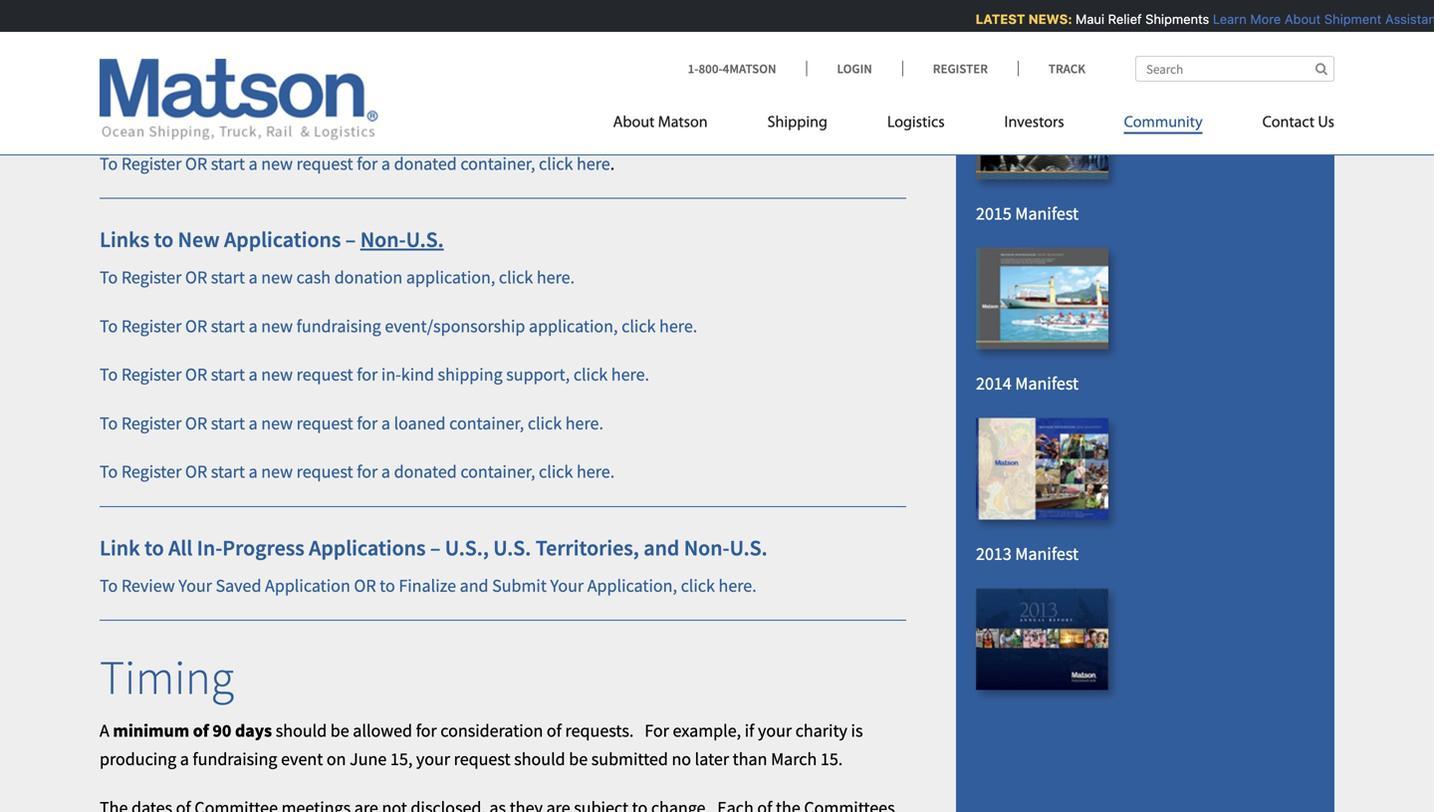 Task type: describe. For each thing, give the bounding box(es) containing it.
track
[[1049, 60, 1086, 77]]

1 loaned from the top
[[394, 104, 446, 126]]

timing
[[100, 647, 234, 707]]

consideration
[[441, 719, 543, 742]]

application
[[265, 574, 351, 597]]

1 vertical spatial –
[[430, 534, 441, 561]]

2 start from the top
[[211, 104, 245, 126]]

5 new from the top
[[261, 315, 293, 337]]

to register or start a new request for in-kind shipping support, click here. link
[[100, 363, 650, 386]]

top menu navigation
[[613, 105, 1335, 146]]

0 horizontal spatial and
[[460, 574, 489, 597]]

7 new from the top
[[261, 412, 293, 434]]

progress
[[222, 534, 305, 561]]

4 manifest icon image from the top
[[976, 418, 1109, 520]]

1-
[[688, 60, 699, 77]]

1 horizontal spatial u.s.
[[493, 534, 531, 561]]

90
[[213, 719, 232, 742]]

producing
[[100, 748, 177, 770]]

1 horizontal spatial fundraising
[[297, 315, 381, 337]]

relief
[[1103, 11, 1137, 26]]

us
[[1319, 115, 1335, 131]]

application, for event/sponsorship
[[529, 315, 618, 337]]

15.
[[821, 748, 843, 770]]

support, for here
[[506, 55, 570, 77]]

to register or start a new request for a donated container, click here.
[[100, 461, 615, 483]]

2 your from the left
[[550, 574, 584, 597]]

donated for here
[[394, 152, 457, 175]]

7 to from the top
[[100, 412, 118, 434]]

about matson
[[613, 115, 708, 131]]

to register or start a new cash donation application, click here. link
[[100, 266, 575, 288]]

no
[[672, 748, 692, 770]]

0 horizontal spatial u.s.
[[406, 226, 444, 253]]

shipping for here
[[438, 55, 503, 77]]

2015
[[976, 202, 1012, 225]]

to for to register or start a new request for in-kind shipping support, click here 'link'
[[100, 55, 118, 77]]

all
[[168, 534, 193, 561]]

2015 manifest
[[976, 202, 1079, 225]]

community image
[[976, 588, 1109, 690]]

in- for here
[[382, 55, 401, 77]]

shipping for here.
[[438, 363, 503, 386]]

contact us link
[[1233, 105, 1335, 146]]

2013 manifest
[[976, 543, 1079, 565]]

assistanc
[[1381, 11, 1435, 26]]

0 vertical spatial applications
[[224, 226, 341, 253]]

investors link
[[975, 105, 1095, 146]]

submit
[[492, 574, 547, 597]]

request inside should be allowed for consideration of requests.   for example, if your charity is producing a fundraising event on june 15, your request should be submitted no later than march 15.
[[454, 748, 511, 770]]

1 vertical spatial applications
[[309, 534, 426, 561]]

4 start from the top
[[211, 266, 245, 288]]

0 horizontal spatial be
[[331, 719, 349, 742]]

0 vertical spatial and
[[644, 534, 680, 561]]

march
[[771, 748, 817, 770]]

june
[[350, 748, 387, 770]]

support, for here.
[[506, 363, 570, 386]]

3 start from the top
[[211, 152, 245, 175]]

0 horizontal spatial your
[[416, 748, 450, 770]]

fundraising inside should be allowed for consideration of requests.   for example, if your charity is producing a fundraising event on june 15, your request should be submitted no later than march 15.
[[193, 748, 277, 770]]

community link
[[1095, 105, 1233, 146]]

to for links
[[154, 226, 174, 253]]

manifest for 2013 manifest
[[1016, 543, 1079, 565]]

in-
[[197, 534, 222, 561]]

8 start from the top
[[211, 461, 245, 483]]

contact us
[[1263, 115, 1335, 131]]

to for to register or start a new request for a donated container, click here. "link"
[[100, 461, 118, 483]]

15,
[[390, 748, 413, 770]]

shipments
[[1141, 11, 1205, 26]]

links
[[100, 226, 150, 253]]

a minimum of 90 days
[[100, 719, 272, 742]]

4matson
[[723, 60, 777, 77]]

to register or start a new request for in-kind shipping support, click here.
[[100, 363, 650, 386]]

should be allowed for consideration of requests.   for example, if your charity is producing a fundraising event on june 15, your request should be submitted no later than march 15.
[[100, 719, 863, 770]]

learn more about shipment assistanc link
[[1208, 11, 1435, 26]]

1-800-4matson
[[688, 60, 777, 77]]

to register or start a new cash donation application, click here.
[[100, 266, 575, 288]]

logistics link
[[858, 105, 975, 146]]

later
[[695, 748, 729, 770]]

is
[[851, 719, 863, 742]]

event
[[281, 748, 323, 770]]

track link
[[1018, 60, 1086, 77]]

donated for here.
[[394, 461, 457, 483]]

1 of from the left
[[193, 719, 209, 742]]

event/sponsorship
[[385, 315, 525, 337]]

on
[[327, 748, 346, 770]]

about inside top menu navigation
[[613, 115, 655, 131]]

to review your saved application or to finalize and submit your application, click here.
[[100, 574, 757, 597]]

application,
[[588, 574, 678, 597]]

1 horizontal spatial should
[[514, 748, 566, 770]]

4 new from the top
[[261, 266, 293, 288]]

1 horizontal spatial non-
[[684, 534, 730, 561]]

0 horizontal spatial here
[[577, 152, 610, 175]]

3 manifest icon image from the top
[[976, 248, 1109, 349]]

2 new from the top
[[261, 104, 293, 126]]

minimum
[[113, 719, 189, 742]]

days
[[235, 719, 272, 742]]

submitted
[[592, 748, 668, 770]]

1 new from the top
[[261, 55, 293, 77]]

donation
[[334, 266, 403, 288]]

shipment
[[1320, 11, 1377, 26]]

search image
[[1316, 62, 1328, 75]]

allowed
[[353, 719, 412, 742]]

2013
[[976, 543, 1012, 565]]

0 horizontal spatial non-
[[360, 226, 406, 253]]

application, for donation
[[406, 266, 496, 288]]

0 horizontal spatial –
[[345, 226, 356, 253]]



Task type: locate. For each thing, give the bounding box(es) containing it.
1 manifest icon image from the top
[[976, 0, 1109, 9]]

2 of from the left
[[547, 719, 562, 742]]

2 to from the top
[[100, 104, 118, 126]]

here
[[612, 55, 645, 77], [577, 152, 610, 175]]

investors
[[1005, 115, 1065, 131]]

about
[[1280, 11, 1316, 26], [613, 115, 655, 131]]

0 vertical spatial –
[[345, 226, 356, 253]]

2 donated from the top
[[394, 461, 457, 483]]

–
[[345, 226, 356, 253], [430, 534, 441, 561]]

1 horizontal spatial be
[[569, 748, 588, 770]]

0 vertical spatial should
[[276, 719, 327, 742]]

to
[[100, 55, 118, 77], [100, 104, 118, 126], [100, 152, 118, 175], [100, 266, 118, 288], [100, 315, 118, 337], [100, 363, 118, 386], [100, 412, 118, 434], [100, 461, 118, 483], [100, 574, 118, 597]]

kind
[[401, 55, 434, 77], [401, 363, 434, 386]]

non-
[[360, 226, 406, 253], [684, 534, 730, 561]]

1 vertical spatial your
[[416, 748, 450, 770]]

0 horizontal spatial of
[[193, 719, 209, 742]]

0 horizontal spatial fundraising
[[193, 748, 277, 770]]

1 horizontal spatial and
[[644, 534, 680, 561]]

here.
[[566, 104, 604, 126], [537, 266, 575, 288], [660, 315, 698, 337], [612, 363, 650, 386], [566, 412, 604, 434], [577, 461, 615, 483], [719, 574, 757, 597]]

of right consideration
[[547, 719, 562, 742]]

cash
[[297, 266, 331, 288]]

1 vertical spatial in-
[[382, 363, 401, 386]]

6 to from the top
[[100, 363, 118, 386]]

1 vertical spatial kind
[[401, 363, 434, 386]]

0 vertical spatial shipping
[[438, 55, 503, 77]]

manifest icon image up 2013 manifest
[[976, 418, 1109, 520]]

community
[[1125, 115, 1203, 131]]

2 to register or start a new request for a loaned container, click here. from the top
[[100, 412, 604, 434]]

2 in- from the top
[[382, 363, 401, 386]]

manifest icon image up 2014 manifest
[[976, 248, 1109, 349]]

to for the "to register or start a new request for in-kind shipping support, click here." link
[[100, 363, 118, 386]]

1 vertical spatial non-
[[684, 534, 730, 561]]

1 horizontal spatial your
[[550, 574, 584, 597]]

3 manifest from the top
[[1016, 372, 1079, 395]]

2014
[[976, 372, 1012, 395]]

1 to register or start a new request for a loaned container, click here. from the top
[[100, 104, 604, 126]]

fundraising down the "90"
[[193, 748, 277, 770]]

0 vertical spatial your
[[758, 719, 792, 742]]

0 vertical spatial about
[[1280, 11, 1316, 26]]

4 manifest from the top
[[1016, 543, 1079, 565]]

0 vertical spatial in-
[[382, 55, 401, 77]]

container,
[[449, 104, 524, 126], [461, 152, 535, 175], [449, 412, 524, 434], [461, 461, 535, 483]]

1 horizontal spatial –
[[430, 534, 441, 561]]

2 horizontal spatial u.s.
[[730, 534, 768, 561]]

about up .
[[613, 115, 655, 131]]

should
[[276, 719, 327, 742], [514, 748, 566, 770]]

1 to register or start a new request for a loaned container, click here. link from the top
[[100, 104, 604, 126]]

2016
[[976, 32, 1012, 54]]

1 vertical spatial shipping
[[438, 363, 503, 386]]

to for to register or start a new cash donation application, click here. link on the top of page
[[100, 266, 118, 288]]

0 vertical spatial to register or start a new request for a loaned container, click here. link
[[100, 104, 604, 126]]

manifest
[[1016, 32, 1079, 54], [1016, 202, 1079, 225], [1016, 372, 1079, 395], [1016, 543, 1079, 565]]

1 vertical spatial support,
[[506, 363, 570, 386]]

2 manifest from the top
[[1016, 202, 1079, 225]]

and
[[644, 534, 680, 561], [460, 574, 489, 597]]

3 new from the top
[[261, 152, 293, 175]]

1 manifest from the top
[[1016, 32, 1079, 54]]

3 to from the top
[[100, 152, 118, 175]]

about right more
[[1280, 11, 1316, 26]]

1 vertical spatial about
[[613, 115, 655, 131]]

or
[[185, 55, 207, 77], [185, 104, 207, 126], [185, 152, 207, 175], [185, 266, 207, 288], [185, 315, 207, 337], [185, 363, 207, 386], [185, 412, 207, 434], [185, 461, 207, 483], [354, 574, 376, 597]]

to register or start a new request for a donated container, click here .
[[100, 152, 615, 175]]

manifest down the "news:"
[[1016, 32, 1079, 54]]

6 new from the top
[[261, 363, 293, 386]]

register
[[121, 55, 182, 77], [933, 60, 988, 77], [121, 104, 182, 126], [121, 152, 182, 175], [121, 266, 182, 288], [121, 315, 182, 337], [121, 363, 182, 386], [121, 412, 182, 434], [121, 461, 182, 483]]

4 to from the top
[[100, 266, 118, 288]]

to register or start a new request for in-kind shipping support, click here
[[100, 55, 645, 77]]

0 vertical spatial donated
[[394, 152, 457, 175]]

2 shipping from the top
[[438, 363, 503, 386]]

Search search field
[[1136, 56, 1335, 82]]

register link
[[902, 60, 1018, 77]]

1 vertical spatial donated
[[394, 461, 457, 483]]

to register or start a new request for a donated container, click here. link
[[100, 461, 615, 483]]

2 kind from the top
[[401, 363, 434, 386]]

.
[[610, 152, 615, 175]]

8 new from the top
[[261, 461, 293, 483]]

in-
[[382, 55, 401, 77], [382, 363, 401, 386]]

2014 manifest
[[976, 372, 1079, 395]]

1 start from the top
[[211, 55, 245, 77]]

0 vertical spatial here
[[612, 55, 645, 77]]

review
[[121, 574, 175, 597]]

manifest right 2013
[[1016, 543, 1079, 565]]

9 to from the top
[[100, 574, 118, 597]]

– left u.s.,
[[430, 534, 441, 561]]

manifest right 2015
[[1016, 202, 1079, 225]]

to register or start a new request for a donated container, click here link
[[100, 152, 610, 175]]

to register or start a new request for a loaned container, click here. link up the to register or start a new request for a donated container, click here link
[[100, 104, 604, 126]]

news:
[[1024, 11, 1068, 26]]

your down in-
[[179, 574, 212, 597]]

should down consideration
[[514, 748, 566, 770]]

8 to from the top
[[100, 461, 118, 483]]

kind for here.
[[401, 363, 434, 386]]

login link
[[807, 60, 902, 77]]

your right 15,
[[416, 748, 450, 770]]

0 vertical spatial non-
[[360, 226, 406, 253]]

new
[[178, 226, 220, 253]]

manifest icon image down track link
[[976, 78, 1109, 179]]

matson
[[658, 115, 708, 131]]

1-800-4matson link
[[688, 60, 807, 77]]

1 shipping from the top
[[438, 55, 503, 77]]

to review your saved application or to finalize and submit your application, click here. link
[[100, 574, 757, 597]]

to for link
[[144, 534, 164, 561]]

1 your from the left
[[179, 574, 212, 597]]

fundraising
[[297, 315, 381, 337], [193, 748, 277, 770]]

fundraising down to register or start a new cash donation application, click here.
[[297, 315, 381, 337]]

shipping link
[[738, 105, 858, 146]]

2016 manifest
[[976, 32, 1079, 54]]

of inside should be allowed for consideration of requests.   for example, if your charity is producing a fundraising event on june 15, your request should be submitted no later than march 15.
[[547, 719, 562, 742]]

1 vertical spatial to register or start a new request for a loaned container, click here.
[[100, 412, 604, 434]]

be left the "submitted"
[[569, 748, 588, 770]]

1 horizontal spatial here
[[612, 55, 645, 77]]

to register or start a new request for in-kind shipping support, click here link
[[100, 55, 645, 77]]

and down u.s.,
[[460, 574, 489, 597]]

1 to from the top
[[100, 55, 118, 77]]

click
[[574, 55, 608, 77], [528, 104, 562, 126], [539, 152, 573, 175], [499, 266, 533, 288], [622, 315, 656, 337], [574, 363, 608, 386], [528, 412, 562, 434], [539, 461, 573, 483], [681, 574, 715, 597]]

1 vertical spatial application,
[[529, 315, 618, 337]]

0 vertical spatial be
[[331, 719, 349, 742]]

800-
[[699, 60, 723, 77]]

to for to review your saved application or to finalize and submit your application, click here. link
[[100, 574, 118, 597]]

7 start from the top
[[211, 412, 245, 434]]

applications
[[224, 226, 341, 253], [309, 534, 426, 561]]

latest
[[971, 11, 1020, 26]]

2 manifest icon image from the top
[[976, 78, 1109, 179]]

1 vertical spatial and
[[460, 574, 489, 597]]

be up on
[[331, 719, 349, 742]]

to left the all
[[144, 534, 164, 561]]

your down territories,
[[550, 574, 584, 597]]

0 horizontal spatial your
[[179, 574, 212, 597]]

0 vertical spatial to
[[154, 226, 174, 253]]

manifest for 2014 manifest
[[1016, 372, 1079, 395]]

application,
[[406, 266, 496, 288], [529, 315, 618, 337]]

login
[[837, 60, 873, 77]]

to register or start a new fundraising event/sponsorship application, click here. link
[[100, 315, 698, 337]]

0 horizontal spatial application,
[[406, 266, 496, 288]]

None search field
[[1136, 56, 1335, 82]]

0 vertical spatial support,
[[506, 55, 570, 77]]

latest news: maui relief shipments learn more about shipment assistanc
[[971, 11, 1435, 26]]

blue matson logo with ocean, shipping, truck, rail and logistics written beneath it. image
[[100, 59, 379, 140]]

manifest icon image up the "news:"
[[976, 0, 1109, 9]]

link to all in-progress applications – u.s., u.s. territories, and non-u.s.
[[100, 534, 768, 561]]

should up event
[[276, 719, 327, 742]]

saved
[[216, 574, 261, 597]]

example,
[[673, 719, 741, 742]]

1 horizontal spatial application,
[[529, 315, 618, 337]]

2 to register or start a new request for a loaned container, click here. link from the top
[[100, 412, 604, 434]]

a
[[100, 719, 109, 742]]

manifest for 2015 manifest
[[1016, 202, 1079, 225]]

0 vertical spatial fundraising
[[297, 315, 381, 337]]

to register or start a new request for a loaned container, click here.
[[100, 104, 604, 126], [100, 412, 604, 434]]

contact
[[1263, 115, 1315, 131]]

5 to from the top
[[100, 315, 118, 337]]

more
[[1245, 11, 1276, 26]]

links to new applications – non-u.s.
[[100, 226, 444, 253]]

2 loaned from the top
[[394, 412, 446, 434]]

– up to register or start a new cash donation application, click here. link on the top of page
[[345, 226, 356, 253]]

1 horizontal spatial about
[[1280, 11, 1316, 26]]

1 horizontal spatial your
[[758, 719, 792, 742]]

to register or start a new request for a loaned container, click here. up the to register or start a new request for a donated container, click here link
[[100, 104, 604, 126]]

a inside should be allowed for consideration of requests.   for example, if your charity is producing a fundraising event on june 15, your request should be submitted no later than march 15.
[[180, 748, 189, 770]]

to register or start a new request for a loaned container, click here. link up to register or start a new request for a donated container, click here.
[[100, 412, 604, 434]]

u.s.,
[[445, 534, 489, 561]]

applications up cash
[[224, 226, 341, 253]]

about matson link
[[613, 105, 738, 146]]

be
[[331, 719, 349, 742], [569, 748, 588, 770]]

maui
[[1071, 11, 1100, 26]]

for inside should be allowed for consideration of requests.   for example, if your charity is producing a fundraising event on june 15, your request should be submitted no later than march 15.
[[416, 719, 437, 742]]

of left the "90"
[[193, 719, 209, 742]]

shipping
[[768, 115, 828, 131]]

applications up application
[[309, 534, 426, 561]]

5 start from the top
[[211, 315, 245, 337]]

logistics
[[888, 115, 945, 131]]

0 horizontal spatial should
[[276, 719, 327, 742]]

to left finalize on the bottom left of page
[[380, 574, 395, 597]]

1 support, from the top
[[506, 55, 570, 77]]

1 in- from the top
[[382, 55, 401, 77]]

loaned down to register or start a new request for in-kind shipping support, click here.
[[394, 412, 446, 434]]

1 vertical spatial should
[[514, 748, 566, 770]]

link
[[100, 534, 140, 561]]

1 vertical spatial loaned
[[394, 412, 446, 434]]

loaned
[[394, 104, 446, 126], [394, 412, 446, 434]]

0 vertical spatial application,
[[406, 266, 496, 288]]

0 vertical spatial loaned
[[394, 104, 446, 126]]

manifest right 2014
[[1016, 372, 1079, 395]]

to left new
[[154, 226, 174, 253]]

2 vertical spatial to
[[380, 574, 395, 597]]

kind for here
[[401, 55, 434, 77]]

0 vertical spatial kind
[[401, 55, 434, 77]]

your right the 'if'
[[758, 719, 792, 742]]

manifest for 2016 manifest
[[1016, 32, 1079, 54]]

to
[[154, 226, 174, 253], [144, 534, 164, 561], [380, 574, 395, 597]]

2 support, from the top
[[506, 363, 570, 386]]

manifest icon image
[[976, 0, 1109, 9], [976, 78, 1109, 179], [976, 248, 1109, 349], [976, 418, 1109, 520]]

territories,
[[536, 534, 640, 561]]

1 kind from the top
[[401, 55, 434, 77]]

support,
[[506, 55, 570, 77], [506, 363, 570, 386]]

0 vertical spatial to register or start a new request for a loaned container, click here.
[[100, 104, 604, 126]]

charity
[[796, 719, 848, 742]]

1 vertical spatial here
[[577, 152, 610, 175]]

if
[[745, 719, 755, 742]]

1 horizontal spatial of
[[547, 719, 562, 742]]

loaned down to register or start a new request for in-kind shipping support, click here 'link'
[[394, 104, 446, 126]]

0 horizontal spatial about
[[613, 115, 655, 131]]

1 vertical spatial be
[[569, 748, 588, 770]]

to register or start a new request for a loaned container, click here. up to register or start a new request for a donated container, click here.
[[100, 412, 604, 434]]

than
[[733, 748, 768, 770]]

1 vertical spatial to register or start a new request for a loaned container, click here. link
[[100, 412, 604, 434]]

to register or start a new fundraising event/sponsorship application, click here.
[[100, 315, 698, 337]]

in- for here.
[[382, 363, 401, 386]]

1 vertical spatial fundraising
[[193, 748, 277, 770]]

1 vertical spatial to
[[144, 534, 164, 561]]

1 donated from the top
[[394, 152, 457, 175]]

6 start from the top
[[211, 363, 245, 386]]

and up application,
[[644, 534, 680, 561]]

learn
[[1208, 11, 1242, 26]]

to for to register or start a new fundraising event/sponsorship application, click here. link
[[100, 315, 118, 337]]

a
[[249, 55, 258, 77], [249, 104, 258, 126], [382, 104, 391, 126], [249, 152, 258, 175], [382, 152, 391, 175], [249, 266, 258, 288], [249, 315, 258, 337], [249, 363, 258, 386], [249, 412, 258, 434], [382, 412, 391, 434], [249, 461, 258, 483], [382, 461, 391, 483], [180, 748, 189, 770]]

finalize
[[399, 574, 456, 597]]



Task type: vqa. For each thing, say whether or not it's contained in the screenshot.
the topmost 'the'
no



